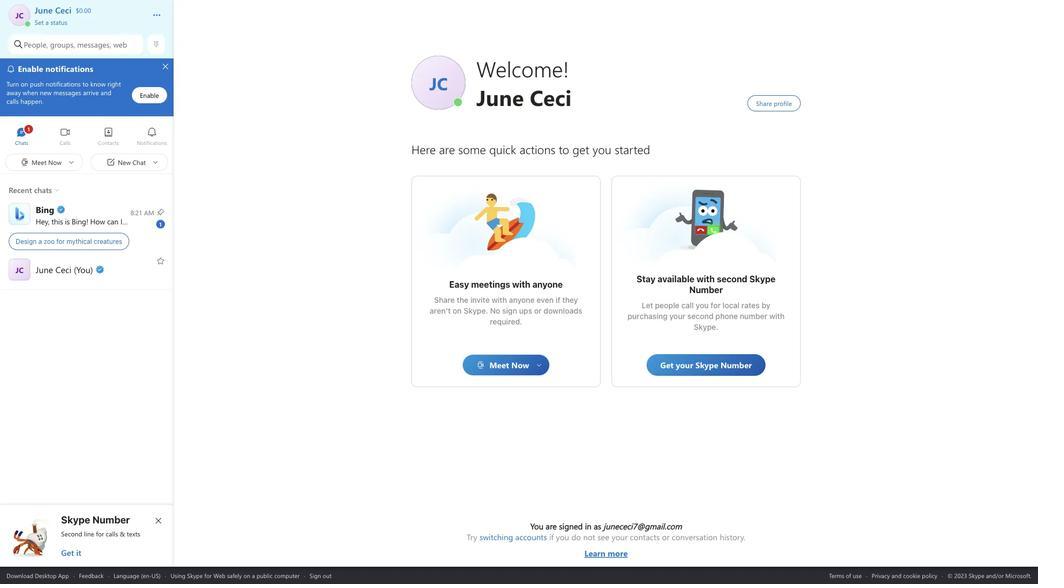 Task type: vqa. For each thing, say whether or not it's contained in the screenshot.
the with in Share the invite with anyone even if they aren't on Skype. No sign ups or downloads required.
yes



Task type: locate. For each thing, give the bounding box(es) containing it.
on right safely
[[244, 572, 251, 580]]

with up no on the left bottom of the page
[[492, 296, 507, 305]]

you right help
[[140, 216, 152, 226]]

mansurfer
[[474, 193, 513, 204]]

language
[[114, 572, 139, 580]]

required.
[[490, 317, 523, 326]]

if right you
[[550, 532, 554, 543]]

your right the see
[[612, 532, 628, 543]]

1 horizontal spatial if
[[556, 296, 561, 305]]

us)
[[152, 572, 161, 580]]

0 vertical spatial second
[[717, 274, 748, 284]]

0 vertical spatial or
[[535, 307, 542, 315]]

sign out
[[310, 572, 332, 580]]

2 vertical spatial you
[[556, 532, 570, 543]]

privacy and cookie policy link
[[872, 572, 938, 580]]

number inside stay available with second skype number
[[690, 285, 724, 295]]

using
[[171, 572, 186, 580]]

download
[[6, 572, 33, 580]]

you
[[531, 521, 544, 532]]

feedback
[[79, 572, 104, 580]]

using skype for web safely on a public computer link
[[171, 572, 300, 580]]

1 horizontal spatial you
[[556, 532, 570, 543]]

number up the call
[[690, 285, 724, 295]]

1 horizontal spatial number
[[690, 285, 724, 295]]

get
[[61, 548, 74, 558]]

for right zoo
[[56, 238, 65, 245]]

skype. down phone
[[694, 323, 719, 332]]

number up calls
[[92, 514, 130, 526]]

or
[[535, 307, 542, 315], [663, 532, 670, 543]]

for left local
[[711, 301, 721, 310]]

0 horizontal spatial skype.
[[464, 307, 489, 315]]

it
[[76, 548, 81, 558]]

for inside "skype number" "element"
[[96, 530, 104, 538]]

&
[[120, 530, 125, 538]]

second up local
[[717, 274, 748, 284]]

1 vertical spatial a
[[38, 238, 42, 245]]

app
[[58, 572, 69, 580]]

mythical
[[67, 238, 92, 245]]

number
[[690, 285, 724, 295], [92, 514, 130, 526]]

you
[[140, 216, 152, 226], [696, 301, 709, 310], [556, 532, 570, 543]]

phone
[[716, 312, 738, 321]]

or right 'contacts'
[[663, 532, 670, 543]]

tab list
[[0, 122, 174, 152]]

1 vertical spatial second
[[688, 312, 714, 321]]

or right ups
[[535, 307, 542, 315]]

in
[[585, 521, 592, 532]]

0 horizontal spatial your
[[612, 532, 628, 543]]

1 vertical spatial if
[[550, 532, 554, 543]]

1 vertical spatial or
[[663, 532, 670, 543]]

0 horizontal spatial a
[[38, 238, 42, 245]]

are
[[546, 521, 557, 532]]

skype up second
[[61, 514, 90, 526]]

skype number element
[[9, 514, 165, 558]]

a left public
[[252, 572, 255, 580]]

1 horizontal spatial on
[[453, 307, 462, 315]]

second inside stay available with second skype number
[[717, 274, 748, 284]]

see
[[598, 532, 610, 543]]

out
[[323, 572, 332, 580]]

2 horizontal spatial you
[[696, 301, 709, 310]]

anyone up ups
[[509, 296, 535, 305]]

2 vertical spatial skype
[[187, 572, 203, 580]]

1 horizontal spatial skype
[[187, 572, 203, 580]]

1 vertical spatial you
[[696, 301, 709, 310]]

public
[[257, 572, 273, 580]]

second line for calls & texts
[[61, 530, 140, 538]]

you right the call
[[696, 301, 709, 310]]

desktop
[[35, 572, 57, 580]]

1 vertical spatial skype.
[[694, 323, 719, 332]]

people
[[656, 301, 680, 310]]

0 horizontal spatial or
[[535, 307, 542, 315]]

1 vertical spatial your
[[612, 532, 628, 543]]

0 horizontal spatial skype
[[61, 514, 90, 526]]

download desktop app
[[6, 572, 69, 580]]

0 vertical spatial skype.
[[464, 307, 489, 315]]

if inside share the invite with anyone even if they aren't on skype. no sign ups or downloads required.
[[556, 296, 561, 305]]

web
[[113, 39, 127, 49]]

a left zoo
[[38, 238, 42, 245]]

0 vertical spatial if
[[556, 296, 561, 305]]

anyone up the even
[[533, 279, 563, 290]]

second down the call
[[688, 312, 714, 321]]

1 horizontal spatial second
[[717, 274, 748, 284]]

0 vertical spatial number
[[690, 285, 724, 295]]

hey, this is bing ! how can i help you today?
[[36, 216, 178, 226]]

stay available with second skype number
[[637, 274, 778, 295]]

or inside share the invite with anyone even if they aren't on skype. no sign ups or downloads required.
[[535, 307, 542, 315]]

0 vertical spatial a
[[45, 18, 49, 26]]

they
[[563, 296, 578, 305]]

share the invite with anyone even if they aren't on skype. no sign ups or downloads required.
[[430, 296, 585, 326]]

if up "downloads"
[[556, 296, 561, 305]]

0 vertical spatial you
[[140, 216, 152, 226]]

with down by
[[770, 312, 785, 321]]

with
[[697, 274, 715, 284], [513, 279, 531, 290], [492, 296, 507, 305], [770, 312, 785, 321]]

a
[[45, 18, 49, 26], [38, 238, 42, 245], [252, 572, 255, 580]]

for inside let people call you for local rates by purchasing your second phone number with skype.
[[711, 301, 721, 310]]

sign
[[310, 572, 321, 580]]

a right set
[[45, 18, 49, 26]]

2 horizontal spatial skype
[[750, 274, 776, 284]]

1 horizontal spatial skype.
[[694, 323, 719, 332]]

available
[[658, 274, 695, 284]]

second
[[717, 274, 748, 284], [688, 312, 714, 321]]

if inside "try switching accounts if you do not see your contacts or conversation history. learn more"
[[550, 532, 554, 543]]

1 vertical spatial anyone
[[509, 296, 535, 305]]

1 vertical spatial on
[[244, 572, 251, 580]]

and
[[892, 572, 902, 580]]

not
[[584, 532, 596, 543]]

privacy
[[872, 572, 891, 580]]

0 horizontal spatial second
[[688, 312, 714, 321]]

2 vertical spatial a
[[252, 572, 255, 580]]

on down the
[[453, 307, 462, 315]]

1 horizontal spatial your
[[670, 312, 686, 321]]

0 vertical spatial your
[[670, 312, 686, 321]]

on
[[453, 307, 462, 315], [244, 572, 251, 580]]

anyone
[[533, 279, 563, 290], [509, 296, 535, 305]]

people, groups, messages, web button
[[9, 35, 143, 54]]

skype inside stay available with second skype number
[[750, 274, 776, 284]]

1 vertical spatial skype
[[61, 514, 90, 526]]

set
[[35, 18, 44, 26]]

for left web
[[204, 572, 212, 580]]

a inside button
[[45, 18, 49, 26]]

for right line
[[96, 530, 104, 538]]

your down the call
[[670, 312, 686, 321]]

ups
[[520, 307, 533, 315]]

with right available
[[697, 274, 715, 284]]

you left do on the bottom right
[[556, 532, 570, 543]]

people, groups, messages, web
[[24, 39, 127, 49]]

texts
[[127, 530, 140, 538]]

1 horizontal spatial a
[[45, 18, 49, 26]]

download desktop app link
[[6, 572, 69, 580]]

a for set
[[45, 18, 49, 26]]

with inside share the invite with anyone even if they aren't on skype. no sign ups or downloads required.
[[492, 296, 507, 305]]

0 horizontal spatial if
[[550, 532, 554, 543]]

web
[[214, 572, 226, 580]]

skype up by
[[750, 274, 776, 284]]

1 horizontal spatial or
[[663, 532, 670, 543]]

0 horizontal spatial number
[[92, 514, 130, 526]]

learn
[[585, 548, 606, 559]]

0 vertical spatial on
[[453, 307, 462, 315]]

by
[[762, 301, 771, 310]]

if
[[556, 296, 561, 305], [550, 532, 554, 543]]

0 vertical spatial skype
[[750, 274, 776, 284]]

your
[[670, 312, 686, 321], [612, 532, 628, 543]]

0 vertical spatial anyone
[[533, 279, 563, 290]]

skype right using
[[187, 572, 203, 580]]

skype. down invite
[[464, 307, 489, 315]]

let people call you for local rates by purchasing your second phone number with skype.
[[628, 301, 787, 332]]

second inside let people call you for local rates by purchasing your second phone number with skype.
[[688, 312, 714, 321]]

1 vertical spatial number
[[92, 514, 130, 526]]



Task type: describe. For each thing, give the bounding box(es) containing it.
even
[[537, 296, 554, 305]]

invite
[[471, 296, 490, 305]]

rates
[[742, 301, 760, 310]]

with up ups
[[513, 279, 531, 290]]

bing
[[72, 216, 86, 226]]

using skype for web safely on a public computer
[[171, 572, 300, 580]]

of
[[847, 572, 852, 580]]

you are signed in as
[[531, 521, 604, 532]]

language (en-us)
[[114, 572, 161, 580]]

try
[[467, 532, 478, 543]]

2 horizontal spatial a
[[252, 572, 255, 580]]

you inside "try switching accounts if you do not see your contacts or conversation history. learn more"
[[556, 532, 570, 543]]

accounts
[[516, 532, 547, 543]]

history.
[[720, 532, 746, 543]]

aren't
[[430, 307, 451, 315]]

with inside let people call you for local rates by purchasing your second phone number with skype.
[[770, 312, 785, 321]]

sign
[[503, 307, 518, 315]]

easy
[[450, 279, 469, 290]]

is
[[65, 216, 70, 226]]

your inside let people call you for local rates by purchasing your second phone number with skype.
[[670, 312, 686, 321]]

second
[[61, 530, 82, 538]]

safely
[[227, 572, 242, 580]]

design a zoo for mythical creatures
[[16, 238, 122, 245]]

skype inside "element"
[[61, 514, 90, 526]]

help
[[124, 216, 138, 226]]

computer
[[274, 572, 300, 580]]

learn more link
[[467, 543, 746, 559]]

privacy and cookie policy
[[872, 572, 938, 580]]

hey,
[[36, 216, 50, 226]]

this
[[52, 216, 63, 226]]

anyone inside share the invite with anyone even if they aren't on skype. no sign ups or downloads required.
[[509, 296, 535, 305]]

cookie
[[904, 572, 921, 580]]

you inside let people call you for local rates by purchasing your second phone number with skype.
[[696, 301, 709, 310]]

with inside stay available with second skype number
[[697, 274, 715, 284]]

line
[[84, 530, 94, 538]]

sign out link
[[310, 572, 332, 580]]

or inside "try switching accounts if you do not see your contacts or conversation history. learn more"
[[663, 532, 670, 543]]

status
[[51, 18, 67, 26]]

stay
[[637, 274, 656, 284]]

switching
[[480, 532, 514, 543]]

can
[[107, 216, 119, 226]]

number
[[740, 312, 768, 321]]

on inside share the invite with anyone even if they aren't on skype. no sign ups or downloads required.
[[453, 307, 462, 315]]

skype. inside share the invite with anyone even if they aren't on skype. no sign ups or downloads required.
[[464, 307, 489, 315]]

0 horizontal spatial you
[[140, 216, 152, 226]]

no
[[490, 307, 501, 315]]

skype number
[[61, 514, 130, 526]]

let
[[642, 301, 654, 310]]

a for design
[[38, 238, 42, 245]]

contacts
[[630, 532, 660, 543]]

purchasing
[[628, 312, 668, 321]]

skype. inside let people call you for local rates by purchasing your second phone number with skype.
[[694, 323, 719, 332]]

switching accounts link
[[480, 532, 547, 543]]

whosthis
[[674, 187, 708, 199]]

today?
[[154, 216, 176, 226]]

!
[[86, 216, 88, 226]]

terms
[[830, 572, 845, 580]]

meetings
[[471, 279, 511, 290]]

0 horizontal spatial on
[[244, 572, 251, 580]]

use
[[853, 572, 862, 580]]

as
[[594, 521, 602, 532]]

the
[[457, 296, 469, 305]]

get it
[[61, 548, 81, 558]]

set a status
[[35, 18, 67, 26]]

calls
[[106, 530, 118, 538]]

downloads
[[544, 307, 583, 315]]

your inside "try switching accounts if you do not see your contacts or conversation history. learn more"
[[612, 532, 628, 543]]

feedback link
[[79, 572, 104, 580]]

easy meetings with anyone
[[450, 279, 563, 290]]

people,
[[24, 39, 48, 49]]

(en-
[[141, 572, 152, 580]]

conversation
[[672, 532, 718, 543]]

groups,
[[50, 39, 75, 49]]

try switching accounts if you do not see your contacts or conversation history. learn more
[[467, 532, 746, 559]]

signed
[[559, 521, 583, 532]]

do
[[572, 532, 581, 543]]

set a status button
[[35, 15, 142, 26]]

number inside "element"
[[92, 514, 130, 526]]

terms of use
[[830, 572, 862, 580]]

policy
[[923, 572, 938, 580]]

i
[[120, 216, 122, 226]]

zoo
[[44, 238, 55, 245]]

terms of use link
[[830, 572, 862, 580]]

share
[[434, 296, 455, 305]]

call
[[682, 301, 694, 310]]

language (en-us) link
[[114, 572, 161, 580]]

creatures
[[94, 238, 122, 245]]

how
[[90, 216, 105, 226]]

local
[[723, 301, 740, 310]]



